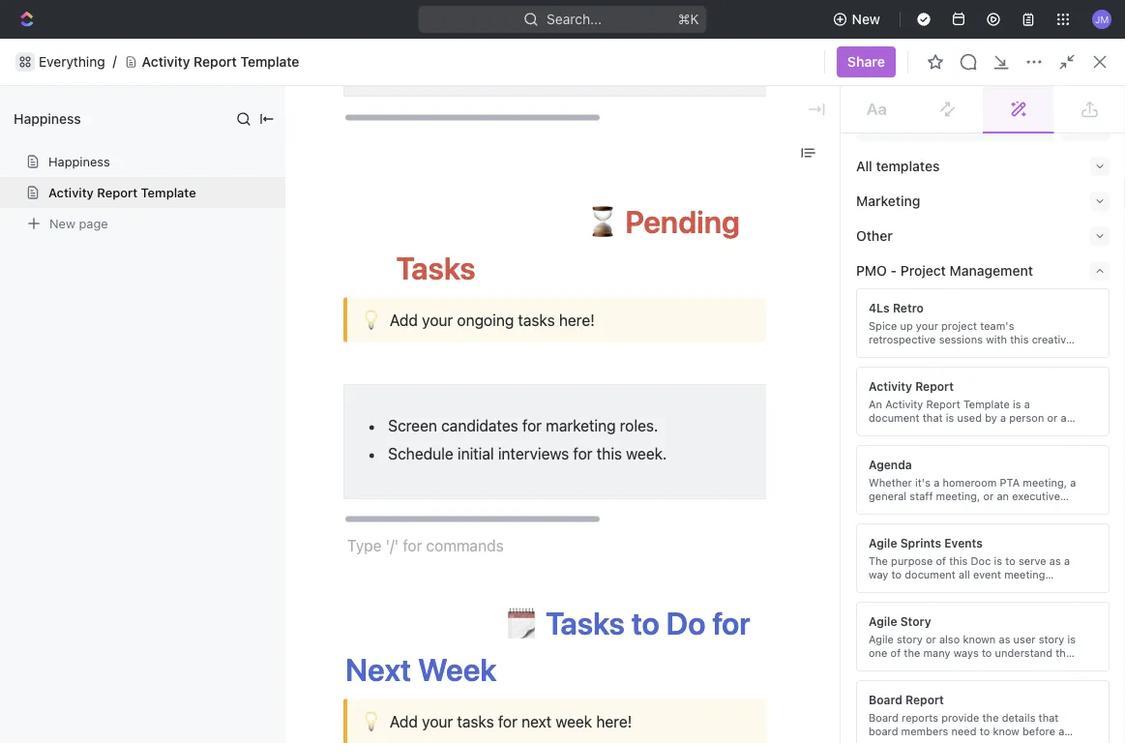 Task type: vqa. For each thing, say whether or not it's contained in the screenshot.
create
no



Task type: describe. For each thing, give the bounding box(es) containing it.
your
[[591, 459, 615, 473]]

⌛️
[[588, 203, 619, 240]]

notifications?
[[559, 45, 645, 61]]

interviews
[[498, 444, 569, 463]]

story
[[901, 615, 932, 628]]

workspace
[[530, 711, 601, 727]]

pending
[[625, 203, 740, 240]]

inbox
[[46, 163, 80, 179]]

other
[[857, 228, 893, 244]]

screen
[[388, 416, 437, 435]]

0 vertical spatial activity
[[142, 54, 190, 70]]

sprints
[[901, 536, 942, 550]]

agile for agile sprints events
[[869, 536, 898, 550]]

everything link
[[39, 54, 105, 70]]

dropdown menu image
[[800, 144, 818, 162]]

private
[[468, 711, 512, 727]]

getting
[[321, 259, 368, 275]]

all templates
[[857, 158, 940, 174]]

everything
[[39, 54, 105, 70]]

agile story
[[869, 615, 932, 628]]

new button
[[825, 4, 892, 35]]

search docs
[[937, 83, 1018, 99]]

2 vertical spatial activity
[[869, 379, 913, 393]]

docs inside button
[[985, 83, 1018, 99]]

sidebar navigation
[[0, 68, 247, 743]]

4ls retro
[[869, 301, 924, 315]]

by
[[357, 531, 374, 549]]

workspace button
[[525, 701, 606, 739]]

assigned
[[618, 711, 677, 727]]

new for new doc
[[1049, 83, 1077, 99]]

project 1
[[731, 228, 785, 244]]

agile sprints events
[[869, 536, 983, 550]]

marketing
[[546, 416, 616, 435]]

project 1 link
[[696, 221, 1086, 252]]

💡 for add your tasks for next week here!
[[361, 711, 378, 732]]

page
[[79, 216, 108, 231]]

board
[[869, 693, 903, 707]]

my docs
[[332, 711, 387, 727]]

all
[[857, 158, 873, 174]]

introduction
[[731, 197, 807, 213]]

will
[[701, 459, 719, 473]]

next
[[346, 651, 412, 688]]

week
[[556, 712, 592, 731]]

no favorited docs image
[[647, 381, 725, 458]]

new doc button
[[1037, 75, 1118, 106]]

1 horizontal spatial here!
[[597, 712, 632, 731]]

screen candidates for marketing roles. schedule initial interviews for this week.
[[388, 416, 667, 463]]

1 vertical spatial activity
[[48, 185, 94, 200]]

new for new
[[852, 11, 881, 27]]

search...
[[547, 11, 602, 27]]

agenda
[[869, 458, 912, 471]]

1 vertical spatial project
[[901, 263, 946, 279]]

🗓
[[504, 604, 539, 641]]

1 vertical spatial activity report template
[[48, 185, 196, 200]]

archived button
[[690, 701, 756, 739]]

pmo
[[857, 263, 887, 279]]

show
[[722, 459, 751, 473]]

for left 'next'
[[498, 712, 518, 731]]

for down marketing
[[573, 444, 593, 463]]

jm
[[1095, 13, 1109, 24]]

tab list containing my docs
[[293, 701, 756, 739]]

retro
[[893, 301, 924, 315]]

next
[[522, 712, 552, 731]]

hide
[[711, 45, 741, 61]]

created
[[294, 531, 353, 549]]

started
[[371, 259, 417, 275]]

Search... text field
[[867, 111, 1048, 140]]

2 horizontal spatial template
[[856, 197, 914, 213]]

dashboards
[[46, 229, 122, 245]]

🗓 tasks to do for next week
[[346, 604, 757, 688]]

created by me
[[294, 531, 401, 549]]

week.
[[626, 444, 667, 463]]

enable
[[658, 45, 701, 61]]

no created by me docs image
[[647, 566, 725, 643]]

want
[[406, 45, 437, 61]]

initial
[[458, 444, 494, 463]]

guide
[[421, 259, 458, 275]]

1
[[779, 228, 785, 244]]

1 horizontal spatial tasks
[[518, 311, 555, 329]]



Task type: locate. For each thing, give the bounding box(es) containing it.
favorited
[[619, 459, 667, 473]]

roles.
[[620, 416, 659, 435]]

add down getting started guide • in
[[390, 311, 418, 329]]

2 your from the top
[[422, 712, 453, 731]]

you
[[379, 45, 402, 61]]

• inside getting started guide • in
[[462, 260, 467, 274]]

1 vertical spatial happiness
[[48, 154, 110, 169]]

archived
[[695, 711, 751, 727]]

Search by name... text field
[[907, 702, 1058, 731]]

jm button
[[1087, 4, 1118, 35]]

1 horizontal spatial new
[[852, 11, 881, 27]]

tasks
[[396, 249, 476, 286], [546, 604, 625, 641]]

4ls
[[869, 301, 890, 315]]

for up interviews
[[523, 416, 542, 435]]

candidates
[[441, 416, 519, 435]]

0 horizontal spatial do
[[358, 45, 375, 61]]

1 agile from the top
[[869, 536, 898, 550]]

💡 for add your ongoing tasks here!
[[361, 309, 378, 330]]

• inside introduction to this template •
[[918, 198, 924, 212]]

do
[[358, 45, 375, 61], [667, 604, 706, 641]]

this inside screen candidates for marketing roles. schedule initial interviews for this week.
[[597, 444, 622, 463]]

new up share
[[852, 11, 881, 27]]

0 vertical spatial tasks
[[518, 311, 555, 329]]

shared
[[405, 711, 450, 727]]

tasks
[[518, 311, 555, 329], [457, 712, 494, 731]]

0 vertical spatial do
[[358, 45, 375, 61]]

doc
[[1081, 83, 1106, 99]]

activity report
[[869, 379, 954, 393]]

new doc
[[1049, 83, 1106, 99]]

2 vertical spatial to
[[632, 604, 660, 641]]

tasks inside 🗓 tasks to do for next week
[[546, 604, 625, 641]]

0 horizontal spatial template
[[141, 185, 196, 200]]

browser
[[503, 45, 555, 61]]

2 💡 from the top
[[361, 711, 378, 732]]

• down templates
[[918, 198, 924, 212]]

this for for
[[597, 444, 622, 463]]

management
[[950, 263, 1034, 279]]

your
[[422, 311, 453, 329], [422, 712, 453, 731]]

1 vertical spatial tasks
[[546, 604, 625, 641]]

inbox link
[[8, 156, 238, 187]]

me
[[378, 531, 401, 549]]

1 vertical spatial do
[[667, 604, 706, 641]]

tasks up ongoing
[[396, 249, 476, 286]]

1 vertical spatial tasks
[[457, 712, 494, 731]]

your for ongoing
[[422, 311, 453, 329]]

1 vertical spatial •
[[462, 260, 467, 274]]

2 horizontal spatial new
[[1049, 83, 1077, 99]]

happiness up docs "link"
[[48, 154, 110, 169]]

1 horizontal spatial template
[[241, 54, 299, 70]]

my docs button
[[327, 701, 392, 739]]

0 vertical spatial to
[[440, 45, 453, 61]]

1 vertical spatial this
[[597, 444, 622, 463]]

0 vertical spatial agile
[[869, 536, 898, 550]]

0 horizontal spatial project
[[731, 228, 775, 244]]

0 vertical spatial here!
[[559, 311, 595, 329]]

new for new page
[[49, 216, 75, 231]]

here! right "week" at the bottom of the page
[[597, 712, 632, 731]]

tasks inside ⌛️ pending tasks
[[396, 249, 476, 286]]

project left 1 on the right top
[[731, 228, 775, 244]]

2 horizontal spatial activity
[[869, 379, 913, 393]]

for inside 🗓 tasks to do for next week
[[713, 604, 751, 641]]

1 vertical spatial to
[[810, 197, 823, 213]]

activity up agenda
[[869, 379, 913, 393]]

1 vertical spatial 💡
[[361, 711, 378, 732]]

this left week.
[[597, 444, 622, 463]]

column header
[[270, 739, 291, 743]]

1 horizontal spatial •
[[918, 198, 924, 212]]

0 vertical spatial tasks
[[396, 249, 476, 286]]

search
[[937, 83, 982, 99]]

⌘k
[[678, 11, 699, 27]]

tasks right 🗓 in the left bottom of the page
[[546, 604, 625, 641]]

here! down ⌛️ pending tasks
[[559, 311, 595, 329]]

happiness up inbox
[[14, 111, 81, 127]]

•
[[918, 198, 924, 212], [462, 260, 467, 274]]

do inside 🗓 tasks to do for next week
[[667, 604, 706, 641]]

board report
[[869, 693, 944, 707]]

activity
[[142, 54, 190, 70], [48, 185, 94, 200], [869, 379, 913, 393]]

add for add your ongoing tasks here!
[[390, 311, 418, 329]]

ongoing
[[457, 311, 514, 329]]

2 add from the top
[[390, 712, 418, 731]]

0 vertical spatial activity report template
[[142, 54, 299, 70]]

0 vertical spatial your
[[422, 311, 453, 329]]

1 add from the top
[[390, 311, 418, 329]]

new left "page"
[[49, 216, 75, 231]]

0 horizontal spatial activity
[[48, 185, 94, 200]]

1 horizontal spatial this
[[744, 45, 768, 61]]

to inside 🗓 tasks to do for next week
[[632, 604, 660, 641]]

activity report template
[[142, 54, 299, 70], [48, 185, 196, 200]]

0 horizontal spatial to
[[440, 45, 453, 61]]

add your ongoing tasks here!
[[390, 311, 595, 329]]

1 horizontal spatial project
[[901, 263, 946, 279]]

0 vertical spatial •
[[918, 198, 924, 212]]

share
[[848, 54, 886, 70]]

templates
[[876, 158, 940, 174]]

add your tasks for next week here!
[[390, 712, 632, 731]]

activity right everything
[[142, 54, 190, 70]]

0 horizontal spatial here!
[[559, 311, 595, 329]]

activity down inbox
[[48, 185, 94, 200]]

1 vertical spatial add
[[390, 712, 418, 731]]

0 vertical spatial 💡
[[361, 309, 378, 330]]

docs
[[282, 83, 314, 99], [985, 83, 1018, 99], [46, 196, 79, 212], [670, 459, 698, 473], [355, 711, 387, 727]]

events
[[945, 536, 983, 550]]

my
[[332, 711, 351, 727]]

tab list
[[293, 701, 756, 739]]

pmo - project management
[[857, 263, 1034, 279]]

your for tasks
[[422, 712, 453, 731]]

this
[[826, 197, 853, 213]]

new
[[852, 11, 881, 27], [1049, 83, 1077, 99], [49, 216, 75, 231]]

💡 up favorites at the left of page
[[361, 309, 378, 330]]

search docs button
[[910, 75, 1030, 106]]

to left this
[[810, 197, 823, 213]]

add
[[390, 311, 418, 329], [390, 712, 418, 731]]

shared button
[[400, 701, 455, 739]]

1 💡 from the top
[[361, 309, 378, 330]]

agile
[[869, 536, 898, 550], [869, 615, 898, 628]]

0 horizontal spatial tasks
[[396, 249, 476, 286]]

docs link
[[8, 189, 238, 220]]

week
[[418, 651, 497, 688]]

for up the archived
[[713, 604, 751, 641]]

enable
[[457, 45, 500, 61]]

template
[[241, 54, 299, 70], [141, 185, 196, 200], [856, 197, 914, 213]]

0 horizontal spatial new
[[49, 216, 75, 231]]

your left private 'button'
[[422, 712, 453, 731]]

1 your from the top
[[422, 311, 453, 329]]

new page
[[49, 216, 108, 231]]

tasks right ongoing
[[518, 311, 555, 329]]

your left ongoing
[[422, 311, 453, 329]]

1 vertical spatial agile
[[869, 615, 898, 628]]

do you want to enable browser notifications? enable hide this
[[358, 45, 768, 61]]

project right the -
[[901, 263, 946, 279]]

add right my docs
[[390, 712, 418, 731]]

getting started guide • in
[[321, 259, 482, 275]]

1 horizontal spatial tasks
[[546, 604, 625, 641]]

0 vertical spatial this
[[744, 45, 768, 61]]

schedule
[[388, 444, 454, 463]]

• left in
[[462, 260, 467, 274]]

1 horizontal spatial activity
[[142, 54, 190, 70]]

marketing
[[857, 193, 921, 209]]

row
[[270, 739, 1126, 743]]

1 horizontal spatial to
[[632, 604, 660, 641]]

1 vertical spatial new
[[1049, 83, 1077, 99]]

docs inside button
[[355, 711, 387, 727]]

2 vertical spatial new
[[49, 216, 75, 231]]

your favorited docs will show here.
[[591, 459, 782, 473]]

this for hide
[[744, 45, 768, 61]]

0 vertical spatial project
[[731, 228, 775, 244]]

2 horizontal spatial to
[[810, 197, 823, 213]]

agile left sprints
[[869, 536, 898, 550]]

-
[[891, 263, 897, 279]]

to up assigned
[[632, 604, 660, 641]]

introduction to this template •
[[731, 197, 924, 213]]

⌛️ pending tasks
[[396, 203, 747, 286]]

this right hide
[[744, 45, 768, 61]]

0 vertical spatial add
[[390, 311, 418, 329]]

0 horizontal spatial tasks
[[457, 712, 494, 731]]

report
[[194, 54, 237, 70], [97, 185, 138, 200], [916, 379, 954, 393], [906, 693, 944, 707]]

assigned button
[[613, 701, 682, 739]]

agile for agile story
[[869, 615, 898, 628]]

tasks right shared button
[[457, 712, 494, 731]]

0 horizontal spatial •
[[462, 260, 467, 274]]

0 vertical spatial happiness
[[14, 111, 81, 127]]

0 vertical spatial new
[[852, 11, 881, 27]]

to right "want"
[[440, 45, 453, 61]]

💡 right my
[[361, 711, 378, 732]]

here.
[[754, 459, 782, 473]]

agile left story
[[869, 615, 898, 628]]

1 horizontal spatial do
[[667, 604, 706, 641]]

add for add your tasks for next week here!
[[390, 712, 418, 731]]

1 vertical spatial your
[[422, 712, 453, 731]]

project
[[731, 228, 775, 244], [901, 263, 946, 279]]

1 vertical spatial here!
[[597, 712, 632, 731]]

favorites
[[294, 346, 361, 364]]

in
[[471, 259, 482, 275]]

2 agile from the top
[[869, 615, 898, 628]]

docs inside "link"
[[46, 196, 79, 212]]

new left doc
[[1049, 83, 1077, 99]]

0 horizontal spatial this
[[597, 444, 622, 463]]

dashboards link
[[8, 222, 238, 253]]



